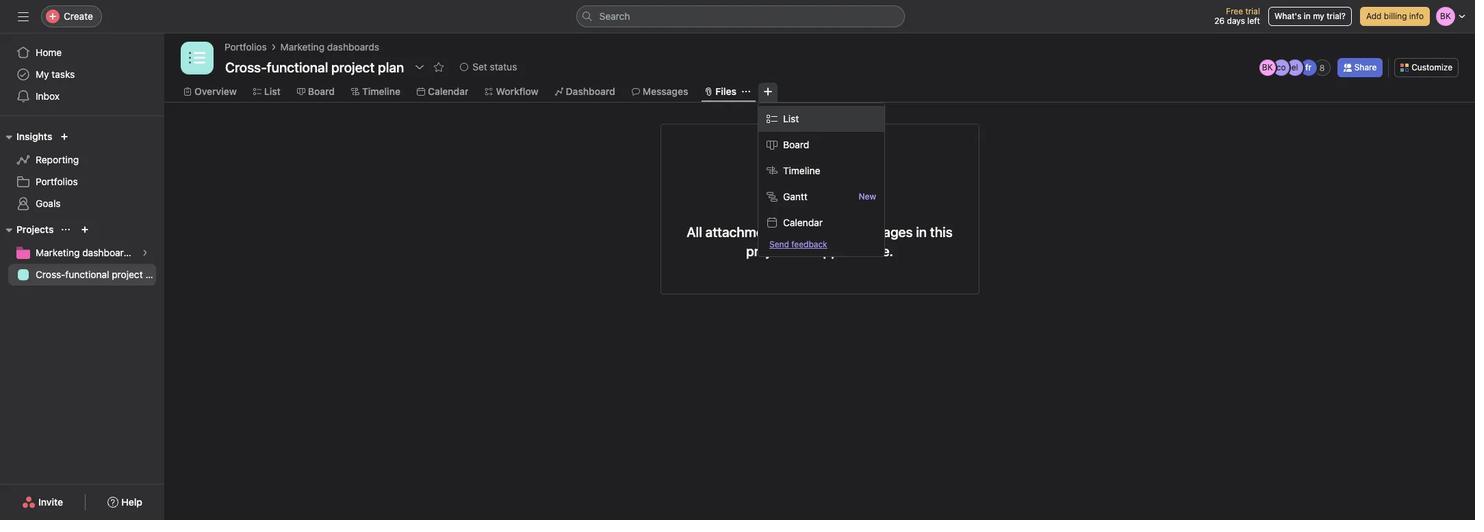 Task type: vqa. For each thing, say whether or not it's contained in the screenshot.
Add items to starred image
no



Task type: describe. For each thing, give the bounding box(es) containing it.
help button
[[99, 491, 151, 515]]

show options, current sort, top image
[[62, 226, 70, 234]]

what's in my trial?
[[1275, 11, 1346, 21]]

projects button
[[0, 222, 54, 238]]

send feedback link
[[769, 239, 827, 251]]

board inside board link
[[308, 86, 335, 97]]

days
[[1227, 16, 1245, 26]]

0 horizontal spatial project
[[112, 269, 143, 281]]

my
[[1313, 11, 1324, 21]]

cross-functional project plan link
[[8, 264, 164, 286]]

portfolios inside insights element
[[36, 176, 78, 188]]

attachments
[[705, 225, 783, 240]]

send
[[769, 240, 789, 250]]

what's in my trial? button
[[1268, 7, 1352, 26]]

dashboards inside projects element
[[82, 247, 134, 259]]

free trial 26 days left
[[1215, 6, 1260, 26]]

left
[[1247, 16, 1260, 26]]

customize button
[[1395, 58, 1459, 77]]

new image
[[60, 133, 69, 141]]

feedback
[[791, 240, 827, 250]]

add to starred image
[[434, 62, 444, 73]]

0 vertical spatial marketing dashboards link
[[280, 40, 379, 55]]

1 horizontal spatial calendar
[[783, 217, 823, 229]]

dashboard link
[[555, 84, 615, 99]]

goals
[[36, 198, 61, 209]]

files link
[[705, 84, 737, 99]]

inbox link
[[8, 86, 156, 107]]

list menu item
[[758, 106, 884, 132]]

el
[[1292, 62, 1298, 73]]

project inside all attachments to tasks & messages in this project will appear here.
[[746, 244, 789, 259]]

trial
[[1245, 6, 1260, 16]]

invite
[[38, 497, 63, 509]]

my tasks link
[[8, 64, 156, 86]]

add
[[1366, 11, 1382, 21]]

projects
[[16, 224, 54, 235]]

insights button
[[0, 129, 52, 145]]

1 horizontal spatial portfolios
[[225, 41, 267, 53]]

list image
[[189, 50, 205, 66]]

status
[[490, 61, 517, 73]]

set status
[[473, 61, 517, 73]]

1 horizontal spatial portfolios link
[[225, 40, 267, 55]]

timeline link
[[351, 84, 400, 99]]

inbox
[[36, 90, 60, 102]]

marketing inside projects element
[[36, 247, 80, 259]]

in inside all attachments to tasks & messages in this project will appear here.
[[916, 225, 927, 240]]

calendar link
[[417, 84, 469, 99]]

all attachments to tasks & messages in this project will appear here.
[[687, 225, 953, 259]]

add billing info
[[1366, 11, 1424, 21]]

to
[[786, 225, 799, 240]]

insights element
[[0, 125, 164, 218]]

&
[[838, 225, 847, 240]]

invite button
[[13, 491, 72, 515]]

projects element
[[0, 218, 164, 289]]

marketing dashboards inside projects element
[[36, 247, 134, 259]]

create
[[64, 10, 93, 22]]

list for list link
[[264, 86, 281, 97]]

hide sidebar image
[[18, 11, 29, 22]]

info
[[1409, 11, 1424, 21]]

set
[[473, 61, 487, 73]]



Task type: locate. For each thing, give the bounding box(es) containing it.
reporting link
[[8, 149, 156, 171]]

calendar inside calendar link
[[428, 86, 469, 97]]

send feedback
[[769, 240, 827, 250]]

marketing dashboards up board link
[[280, 41, 379, 53]]

all
[[687, 225, 702, 240]]

what's
[[1275, 11, 1302, 21]]

customize
[[1412, 62, 1453, 73]]

overview
[[194, 86, 237, 97]]

board left timeline link at the top
[[308, 86, 335, 97]]

set status button
[[454, 58, 523, 77]]

new project or portfolio image
[[81, 226, 89, 234]]

help
[[121, 497, 142, 509]]

1 vertical spatial marketing
[[36, 247, 80, 259]]

1 horizontal spatial board
[[783, 139, 809, 151]]

search
[[599, 10, 630, 22]]

0 horizontal spatial marketing
[[36, 247, 80, 259]]

board
[[308, 86, 335, 97], [783, 139, 809, 151]]

dashboards up cross-functional project plan
[[82, 247, 134, 259]]

share
[[1354, 62, 1377, 73]]

1 horizontal spatial list
[[783, 113, 799, 125]]

my tasks
[[36, 68, 75, 80]]

files
[[716, 86, 737, 97]]

1 vertical spatial tasks
[[802, 225, 834, 240]]

marketing dashboards link up board link
[[280, 40, 379, 55]]

1 vertical spatial marketing dashboards link
[[8, 242, 156, 264]]

1 horizontal spatial marketing dashboards link
[[280, 40, 379, 55]]

1 vertical spatial dashboards
[[82, 247, 134, 259]]

marketing dashboards
[[280, 41, 379, 53], [36, 247, 134, 259]]

gantt
[[783, 191, 808, 203]]

1 horizontal spatial timeline
[[783, 165, 820, 177]]

1 horizontal spatial in
[[1304, 11, 1311, 21]]

messages
[[850, 225, 913, 240]]

add billing info button
[[1360, 7, 1430, 26]]

26
[[1215, 16, 1225, 26]]

cross-
[[36, 269, 65, 281]]

dashboard
[[566, 86, 615, 97]]

board link
[[297, 84, 335, 99]]

1 vertical spatial portfolios link
[[8, 171, 156, 193]]

portfolios link down reporting
[[8, 171, 156, 193]]

marketing up cross-
[[36, 247, 80, 259]]

None text field
[[222, 55, 407, 79]]

0 horizontal spatial timeline
[[362, 86, 400, 97]]

create button
[[41, 5, 102, 27]]

1 horizontal spatial dashboards
[[327, 41, 379, 53]]

add tab image
[[763, 86, 773, 97]]

overview link
[[183, 84, 237, 99]]

portfolios
[[225, 41, 267, 53], [36, 176, 78, 188]]

goals link
[[8, 193, 156, 215]]

show options image
[[414, 62, 425, 73]]

insights
[[16, 131, 52, 142]]

0 vertical spatial project
[[746, 244, 789, 259]]

0 vertical spatial in
[[1304, 11, 1311, 21]]

1 vertical spatial board
[[783, 139, 809, 151]]

1 horizontal spatial tasks
[[802, 225, 834, 240]]

0 vertical spatial calendar
[[428, 86, 469, 97]]

0 vertical spatial tasks
[[52, 68, 75, 80]]

list inside menu item
[[783, 113, 799, 125]]

0 horizontal spatial marketing dashboards
[[36, 247, 134, 259]]

search button
[[576, 5, 905, 27]]

timeline up gantt
[[783, 165, 820, 177]]

portfolios down reporting
[[36, 176, 78, 188]]

1 vertical spatial marketing dashboards
[[36, 247, 134, 259]]

dashboards
[[327, 41, 379, 53], [82, 247, 134, 259]]

search list box
[[576, 5, 905, 27]]

board down 'list' menu item
[[783, 139, 809, 151]]

tasks left &
[[802, 225, 834, 240]]

appear here.
[[816, 244, 893, 259]]

marketing up board link
[[280, 41, 325, 53]]

0 vertical spatial timeline
[[362, 86, 400, 97]]

0 vertical spatial portfolios link
[[225, 40, 267, 55]]

1 horizontal spatial marketing
[[280, 41, 325, 53]]

will
[[793, 244, 813, 259]]

0 horizontal spatial portfolios
[[36, 176, 78, 188]]

1 vertical spatial in
[[916, 225, 927, 240]]

0 vertical spatial portfolios
[[225, 41, 267, 53]]

1 vertical spatial timeline
[[783, 165, 820, 177]]

portfolios link up list link
[[225, 40, 267, 55]]

bk
[[1262, 62, 1273, 73]]

list for 'list' menu item
[[783, 113, 799, 125]]

in inside button
[[1304, 11, 1311, 21]]

1 horizontal spatial project
[[746, 244, 789, 259]]

1 vertical spatial portfolios
[[36, 176, 78, 188]]

0 horizontal spatial list
[[264, 86, 281, 97]]

portfolios link
[[225, 40, 267, 55], [8, 171, 156, 193]]

calendar up 'send feedback' on the top of page
[[783, 217, 823, 229]]

1 vertical spatial list
[[783, 113, 799, 125]]

my
[[36, 68, 49, 80]]

list
[[264, 86, 281, 97], [783, 113, 799, 125]]

cross-functional project plan
[[36, 269, 164, 281]]

marketing dashboards up functional
[[36, 247, 134, 259]]

functional
[[65, 269, 109, 281]]

this
[[930, 225, 953, 240]]

0 vertical spatial list
[[264, 86, 281, 97]]

0 horizontal spatial dashboards
[[82, 247, 134, 259]]

1 vertical spatial calendar
[[783, 217, 823, 229]]

0 horizontal spatial tasks
[[52, 68, 75, 80]]

0 horizontal spatial board
[[308, 86, 335, 97]]

tasks
[[52, 68, 75, 80], [802, 225, 834, 240]]

plan
[[145, 269, 164, 281]]

0 vertical spatial marketing
[[280, 41, 325, 53]]

messages link
[[632, 84, 688, 99]]

marketing dashboards link
[[280, 40, 379, 55], [8, 242, 156, 264]]

tab actions image
[[742, 88, 750, 96]]

timeline
[[362, 86, 400, 97], [783, 165, 820, 177]]

timeline left calendar link
[[362, 86, 400, 97]]

workflow link
[[485, 84, 538, 99]]

0 vertical spatial marketing dashboards
[[280, 41, 379, 53]]

home link
[[8, 42, 156, 64]]

global element
[[0, 34, 164, 116]]

marketing dashboards link up functional
[[8, 242, 156, 264]]

co
[[1277, 62, 1286, 73]]

0 horizontal spatial calendar
[[428, 86, 469, 97]]

home
[[36, 47, 62, 58]]

new
[[859, 192, 876, 202]]

in
[[1304, 11, 1311, 21], [916, 225, 927, 240]]

list link
[[253, 84, 281, 99]]

in left this at the right top of the page
[[916, 225, 927, 240]]

billing
[[1384, 11, 1407, 21]]

calendar down add to starred icon
[[428, 86, 469, 97]]

0 horizontal spatial portfolios link
[[8, 171, 156, 193]]

workflow
[[496, 86, 538, 97]]

tasks inside all attachments to tasks & messages in this project will appear here.
[[802, 225, 834, 240]]

marketing
[[280, 41, 325, 53], [36, 247, 80, 259]]

trial?
[[1327, 11, 1346, 21]]

project down attachments
[[746, 244, 789, 259]]

see details, marketing dashboards image
[[141, 249, 149, 257]]

tasks inside my tasks 'link'
[[52, 68, 75, 80]]

0 vertical spatial dashboards
[[327, 41, 379, 53]]

reporting
[[36, 154, 79, 166]]

share button
[[1337, 58, 1383, 77]]

project
[[746, 244, 789, 259], [112, 269, 143, 281]]

1 vertical spatial project
[[112, 269, 143, 281]]

dashboards up timeline link at the top
[[327, 41, 379, 53]]

calendar
[[428, 86, 469, 97], [783, 217, 823, 229]]

0 horizontal spatial marketing dashboards link
[[8, 242, 156, 264]]

fr
[[1306, 62, 1312, 73]]

messages
[[643, 86, 688, 97]]

1 horizontal spatial marketing dashboards
[[280, 41, 379, 53]]

in left my
[[1304, 11, 1311, 21]]

portfolios up list link
[[225, 41, 267, 53]]

project left plan
[[112, 269, 143, 281]]

0 vertical spatial board
[[308, 86, 335, 97]]

0 horizontal spatial in
[[916, 225, 927, 240]]

free
[[1226, 6, 1243, 16]]

8
[[1320, 63, 1325, 73]]

tasks right my
[[52, 68, 75, 80]]



